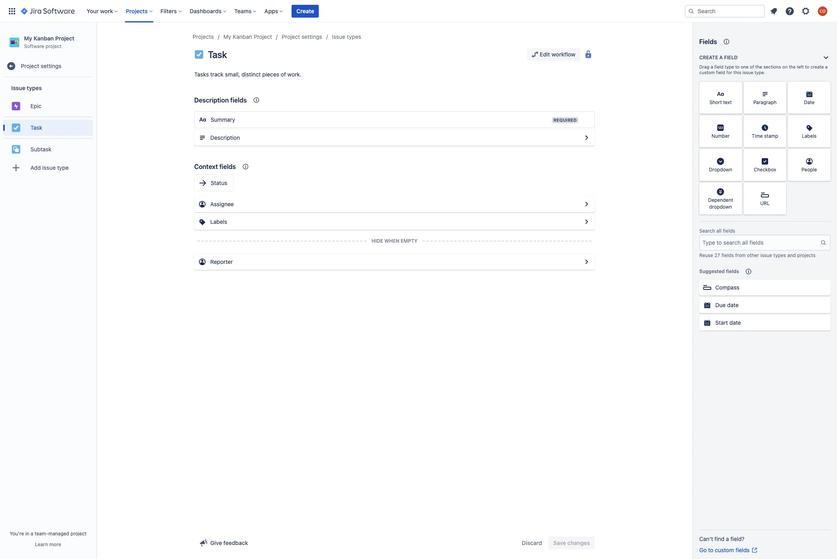 Task type: describe. For each thing, give the bounding box(es) containing it.
this
[[734, 70, 741, 75]]

reuse
[[699, 252, 713, 258]]

a down the more information about the fields image
[[720, 54, 723, 60]]

create
[[811, 64, 824, 69]]

time
[[752, 133, 763, 139]]

for
[[727, 70, 732, 75]]

more information image for time stamp
[[776, 116, 786, 126]]

short text
[[710, 100, 732, 106]]

more information about the suggested fields image
[[744, 267, 754, 276]]

type inside 'add issue type' button
[[57, 164, 69, 171]]

more information image for date
[[820, 83, 830, 92]]

project down apps
[[254, 33, 272, 40]]

your profile and settings image
[[818, 6, 828, 16]]

dependent dropdown
[[708, 197, 733, 210]]

1 horizontal spatial to
[[736, 64, 740, 69]]

apps
[[264, 7, 278, 14]]

your
[[87, 7, 99, 14]]

learn more
[[35, 542, 61, 548]]

filters
[[160, 7, 177, 14]]

status
[[211, 179, 227, 186]]

create button
[[292, 5, 319, 17]]

issue for group containing issue types
[[11, 84, 25, 91]]

group containing issue types
[[3, 77, 93, 181]]

time stamp
[[752, 133, 778, 139]]

appswitcher icon image
[[7, 6, 17, 16]]

project inside my kanban project software project
[[55, 35, 74, 42]]

more information about the context fields image for description fields
[[252, 95, 261, 105]]

my kanban project link
[[223, 32, 272, 42]]

create for create a field
[[699, 54, 718, 60]]

managed
[[48, 531, 69, 537]]

pieces
[[262, 71, 279, 78]]

field for drag
[[715, 64, 724, 69]]

stamp
[[764, 133, 778, 139]]

teams
[[234, 7, 252, 14]]

add issue type
[[30, 164, 69, 171]]

subtask
[[30, 146, 51, 153]]

tasks
[[194, 71, 209, 78]]

find
[[715, 536, 725, 542]]

context
[[194, 163, 218, 170]]

type inside drag a field type to one of the sections on the left to create a custom field for this issue type.
[[725, 64, 734, 69]]

27
[[715, 252, 720, 258]]

description for description fields
[[194, 97, 229, 104]]

add
[[30, 164, 41, 171]]

create for create
[[297, 7, 314, 14]]

go to custom fields
[[699, 547, 750, 554]]

to inside 'link'
[[708, 547, 714, 554]]

projects for projects dropdown button
[[126, 7, 148, 14]]

you're
[[10, 531, 24, 537]]

0 horizontal spatial of
[[281, 71, 286, 78]]

in
[[25, 531, 29, 537]]

dashboards button
[[187, 5, 230, 17]]

more
[[49, 542, 61, 548]]

edit workflow
[[540, 51, 576, 58]]

kanban for my kanban project
[[233, 33, 252, 40]]

on
[[783, 64, 788, 69]]

one
[[741, 64, 749, 69]]

summary
[[211, 116, 235, 123]]

compass button
[[699, 280, 831, 296]]

1 vertical spatial project
[[71, 531, 86, 537]]

fields right 'all'
[[723, 228, 735, 234]]

hide
[[372, 238, 383, 244]]

0 horizontal spatial project settings
[[21, 62, 61, 69]]

more information image for short text
[[732, 83, 741, 92]]

discard
[[522, 540, 542, 546]]

software
[[24, 43, 44, 49]]

0 vertical spatial task
[[208, 49, 227, 60]]

more information image for paragraph
[[776, 83, 786, 92]]

give
[[210, 540, 222, 546]]

drag
[[699, 64, 710, 69]]

projects
[[797, 252, 816, 258]]

banner containing your work
[[0, 0, 837, 22]]

checkbox
[[754, 167, 776, 173]]

more information image for checkbox
[[776, 150, 786, 159]]

2 vertical spatial field
[[716, 70, 725, 75]]

work.
[[288, 71, 302, 78]]

custom inside drag a field type to one of the sections on the left to create a custom field for this issue type.
[[699, 70, 715, 75]]

more information image for labels
[[820, 116, 830, 126]]

2 the from the left
[[789, 64, 796, 69]]

go to custom fields link
[[699, 546, 758, 554]]

fields
[[699, 38, 717, 45]]

assignee
[[210, 201, 234, 208]]

context fields
[[194, 163, 236, 170]]

distinct
[[242, 71, 261, 78]]

track
[[210, 71, 224, 78]]

my kanban project software project
[[24, 35, 74, 49]]

Search field
[[685, 5, 765, 17]]

start
[[715, 319, 728, 326]]

projects button
[[123, 5, 156, 17]]

project down create button
[[282, 33, 300, 40]]

work
[[100, 7, 113, 14]]

1 vertical spatial project settings link
[[3, 58, 93, 74]]

fields up status
[[219, 163, 236, 170]]

projects for "projects" 'link'
[[193, 33, 214, 40]]

edit workflow button
[[527, 48, 580, 61]]

your work button
[[84, 5, 121, 17]]

project down software
[[21, 62, 39, 69]]

issue inside button
[[42, 164, 56, 171]]

issue types for group containing issue types
[[11, 84, 42, 91]]

give feedback
[[210, 540, 248, 546]]

more information image for dropdown
[[732, 150, 741, 159]]

help image
[[785, 6, 795, 16]]

paragraph
[[754, 100, 777, 106]]

description for description
[[210, 134, 240, 141]]

type.
[[755, 70, 765, 75]]

filters button
[[158, 5, 185, 17]]

number
[[712, 133, 730, 139]]

due
[[715, 302, 726, 308]]

dependent
[[708, 197, 733, 203]]

suggested fields
[[699, 268, 739, 274]]



Task type: locate. For each thing, give the bounding box(es) containing it.
project settings down software
[[21, 62, 61, 69]]

2 vertical spatial types
[[774, 252, 786, 258]]

more information image down on
[[776, 83, 786, 92]]

1 open field configuration image from the top
[[582, 133, 592, 143]]

project left the sidebar navigation image
[[55, 35, 74, 42]]

types up epic
[[27, 84, 42, 91]]

1 vertical spatial type
[[57, 164, 69, 171]]

0 horizontal spatial type
[[57, 164, 69, 171]]

project
[[46, 43, 62, 49], [71, 531, 86, 537]]

0 horizontal spatial kanban
[[34, 35, 54, 42]]

0 vertical spatial issue
[[743, 70, 754, 75]]

0 vertical spatial labels
[[802, 133, 817, 139]]

1 horizontal spatial project settings
[[282, 33, 322, 40]]

date right the due
[[727, 302, 739, 308]]

1 vertical spatial of
[[281, 71, 286, 78]]

1 vertical spatial create
[[699, 54, 718, 60]]

field left for
[[716, 70, 725, 75]]

open field configuration image for description
[[582, 133, 592, 143]]

1 vertical spatial description
[[210, 134, 240, 141]]

labels inside button
[[210, 218, 227, 225]]

labels down assignee
[[210, 218, 227, 225]]

my up software
[[24, 35, 32, 42]]

open field configuration image inside labels button
[[582, 217, 592, 227]]

create inside button
[[297, 7, 314, 14]]

0 vertical spatial issue types
[[332, 33, 361, 40]]

field down create a field
[[715, 64, 724, 69]]

this link will be opened in a new tab image
[[751, 547, 758, 554]]

subtask link
[[3, 141, 93, 158]]

1 horizontal spatial issue
[[743, 70, 754, 75]]

issue
[[332, 33, 345, 40], [11, 84, 25, 91]]

projects up issue type icon
[[193, 33, 214, 40]]

kanban for my kanban project software project
[[34, 35, 54, 42]]

epic link
[[3, 98, 93, 114]]

1 horizontal spatial type
[[725, 64, 734, 69]]

1 horizontal spatial project settings link
[[282, 32, 322, 42]]

from
[[735, 252, 746, 258]]

more information about the context fields image for context fields
[[241, 162, 250, 171]]

fields inside go to custom fields 'link'
[[736, 547, 750, 554]]

Type to search all fields text field
[[700, 236, 820, 250]]

open field configuration image for assignee
[[582, 200, 592, 209]]

0 horizontal spatial task
[[30, 124, 42, 131]]

to up this
[[736, 64, 740, 69]]

issue types inside group
[[11, 84, 42, 91]]

custom inside go to custom fields 'link'
[[715, 547, 734, 554]]

create up 'drag'
[[699, 54, 718, 60]]

0 horizontal spatial to
[[708, 547, 714, 554]]

go
[[699, 547, 707, 554]]

task link
[[3, 120, 93, 136]]

1 horizontal spatial labels
[[802, 133, 817, 139]]

more information image up the dropdown
[[732, 150, 741, 159]]

assignee button
[[194, 196, 595, 212]]

notifications image
[[769, 6, 779, 16]]

0 vertical spatial custom
[[699, 70, 715, 75]]

project settings link down create button
[[282, 32, 322, 42]]

1 horizontal spatial issue
[[332, 33, 345, 40]]

labels for open field configuration icon in the labels button
[[210, 218, 227, 225]]

1 vertical spatial projects
[[193, 33, 214, 40]]

1 vertical spatial project settings
[[21, 62, 61, 69]]

type up for
[[725, 64, 734, 69]]

0 vertical spatial of
[[750, 64, 754, 69]]

task inside group
[[30, 124, 42, 131]]

my right "projects" 'link'
[[223, 33, 231, 40]]

a right in
[[31, 531, 33, 537]]

drag a field type to one of the sections on the left to create a custom field for this issue type.
[[699, 64, 828, 75]]

a right 'drag'
[[711, 64, 713, 69]]

1 horizontal spatial issue types
[[332, 33, 361, 40]]

types for issue types link
[[347, 33, 361, 40]]

of inside drag a field type to one of the sections on the left to create a custom field for this issue type.
[[750, 64, 754, 69]]

0 horizontal spatial create
[[297, 7, 314, 14]]

can't
[[699, 536, 713, 542]]

more information about the fields image
[[722, 37, 732, 46]]

custom down 'drag'
[[699, 70, 715, 75]]

issue right other
[[761, 252, 772, 258]]

sidebar navigation image
[[87, 32, 105, 48]]

types for group containing issue types
[[27, 84, 42, 91]]

issue types for issue types link
[[332, 33, 361, 40]]

labels for labels more information icon
[[802, 133, 817, 139]]

more information about the context fields image down distinct
[[252, 95, 261, 105]]

0 vertical spatial date
[[727, 302, 739, 308]]

people
[[802, 167, 817, 173]]

fields left more information about the suggested fields image
[[726, 268, 739, 274]]

labels button
[[194, 214, 595, 230]]

to right go
[[708, 547, 714, 554]]

fields right 27
[[722, 252, 734, 258]]

1 horizontal spatial my
[[223, 33, 231, 40]]

1 vertical spatial open field configuration image
[[582, 200, 592, 209]]

my for my kanban project software project
[[24, 35, 32, 42]]

2 horizontal spatial issue
[[761, 252, 772, 258]]

open field configuration image inside assignee button
[[582, 200, 592, 209]]

issue inside drag a field type to one of the sections on the left to create a custom field for this issue type.
[[743, 70, 754, 75]]

and
[[788, 252, 796, 258]]

project inside my kanban project software project
[[46, 43, 62, 49]]

compass
[[715, 284, 740, 291]]

create a field
[[699, 54, 738, 60]]

1 horizontal spatial project
[[71, 531, 86, 537]]

0 vertical spatial create
[[297, 7, 314, 14]]

0 vertical spatial field
[[724, 54, 738, 60]]

open field configuration image for reporter
[[582, 257, 592, 267]]

short
[[710, 100, 722, 106]]

0 horizontal spatial my
[[24, 35, 32, 42]]

0 horizontal spatial issue
[[42, 164, 56, 171]]

types down the primary element
[[347, 33, 361, 40]]

url
[[760, 200, 770, 206]]

labels up people
[[802, 133, 817, 139]]

more information image for number
[[732, 116, 741, 126]]

task down epic
[[30, 124, 42, 131]]

0 horizontal spatial project
[[46, 43, 62, 49]]

0 vertical spatial open field configuration image
[[582, 133, 592, 143]]

left
[[797, 64, 804, 69]]

date for start date
[[730, 319, 741, 326]]

learn more button
[[35, 542, 61, 548]]

issue types
[[332, 33, 361, 40], [11, 84, 42, 91]]

more information image
[[732, 83, 741, 92], [776, 83, 786, 92], [820, 83, 830, 92], [732, 116, 741, 126], [732, 150, 741, 159], [776, 150, 786, 159]]

1 vertical spatial settings
[[41, 62, 61, 69]]

2 horizontal spatial to
[[805, 64, 810, 69]]

teams button
[[232, 5, 260, 17]]

1 vertical spatial labels
[[210, 218, 227, 225]]

1 horizontal spatial kanban
[[233, 33, 252, 40]]

the right on
[[789, 64, 796, 69]]

the
[[756, 64, 762, 69], [789, 64, 796, 69]]

0 horizontal spatial projects
[[126, 7, 148, 14]]

date for due date
[[727, 302, 739, 308]]

create
[[297, 7, 314, 14], [699, 54, 718, 60]]

to
[[736, 64, 740, 69], [805, 64, 810, 69], [708, 547, 714, 554]]

my inside my kanban project software project
[[24, 35, 32, 42]]

issue right add
[[42, 164, 56, 171]]

0 horizontal spatial settings
[[41, 62, 61, 69]]

more information image down text
[[732, 116, 741, 126]]

small,
[[225, 71, 240, 78]]

1 vertical spatial field
[[715, 64, 724, 69]]

fields
[[230, 97, 247, 104], [219, 163, 236, 170], [723, 228, 735, 234], [722, 252, 734, 258], [726, 268, 739, 274], [736, 547, 750, 554]]

issue for issue types link
[[332, 33, 345, 40]]

open field configuration image inside description button
[[582, 133, 592, 143]]

1 vertical spatial types
[[27, 84, 42, 91]]

2 horizontal spatial types
[[774, 252, 786, 258]]

1 vertical spatial more information about the context fields image
[[241, 162, 250, 171]]

can't find a field?
[[699, 536, 745, 542]]

1 horizontal spatial the
[[789, 64, 796, 69]]

0 vertical spatial open field configuration image
[[582, 217, 592, 227]]

0 vertical spatial issue
[[332, 33, 345, 40]]

0 horizontal spatial issue types
[[11, 84, 42, 91]]

a right find
[[726, 536, 729, 542]]

more information image down stamp
[[776, 150, 786, 159]]

0 horizontal spatial project settings link
[[3, 58, 93, 74]]

1 vertical spatial issue
[[42, 164, 56, 171]]

project right managed
[[71, 531, 86, 537]]

settings down my kanban project software project at the left top of page
[[41, 62, 61, 69]]

labels
[[802, 133, 817, 139], [210, 218, 227, 225]]

due date button
[[699, 297, 831, 313]]

description button
[[194, 130, 595, 146]]

kanban
[[233, 33, 252, 40], [34, 35, 54, 42]]

to right left
[[805, 64, 810, 69]]

primary element
[[5, 0, 685, 22]]

start date
[[715, 319, 741, 326]]

0 vertical spatial type
[[725, 64, 734, 69]]

suggested
[[699, 268, 725, 274]]

project settings link
[[282, 32, 322, 42], [3, 58, 93, 74]]

projects inside projects dropdown button
[[126, 7, 148, 14]]

jira software image
[[21, 6, 75, 16], [21, 6, 75, 16]]

search
[[699, 228, 715, 234]]

0 vertical spatial types
[[347, 33, 361, 40]]

more information image for people
[[820, 150, 830, 159]]

fields up 'summary' at the left
[[230, 97, 247, 104]]

more information image down this
[[732, 83, 741, 92]]

1 horizontal spatial settings
[[302, 33, 322, 40]]

issue down one
[[743, 70, 754, 75]]

apps button
[[262, 5, 286, 17]]

all
[[717, 228, 722, 234]]

open field configuration image for labels
[[582, 217, 592, 227]]

field up for
[[724, 54, 738, 60]]

custom down can't find a field?
[[715, 547, 734, 554]]

my kanban project
[[223, 33, 272, 40]]

field?
[[731, 536, 745, 542]]

dropdown
[[709, 204, 732, 210]]

1 vertical spatial issue
[[11, 84, 25, 91]]

workflow
[[552, 51, 576, 58]]

field for create
[[724, 54, 738, 60]]

add issue type button
[[3, 160, 93, 176]]

project settings link down my kanban project software project at the left top of page
[[3, 58, 93, 74]]

date
[[804, 100, 815, 106]]

types inside group
[[27, 84, 42, 91]]

1 vertical spatial custom
[[715, 547, 734, 554]]

description down 'summary' at the left
[[210, 134, 240, 141]]

issue inside group
[[11, 84, 25, 91]]

project right software
[[46, 43, 62, 49]]

give feedback button
[[194, 537, 253, 550]]

more information about the context fields image
[[252, 95, 261, 105], [241, 162, 250, 171]]

1 open field configuration image from the top
[[582, 217, 592, 227]]

0 horizontal spatial types
[[27, 84, 42, 91]]

issue up epic link
[[11, 84, 25, 91]]

0 vertical spatial project
[[46, 43, 62, 49]]

2 vertical spatial issue
[[761, 252, 772, 258]]

description
[[194, 97, 229, 104], [210, 134, 240, 141]]

issue type icon image
[[194, 50, 204, 59]]

the up type.
[[756, 64, 762, 69]]

you're in a team-managed project
[[10, 531, 86, 537]]

description inside button
[[210, 134, 240, 141]]

description fields
[[194, 97, 247, 104]]

group
[[3, 77, 93, 181]]

types left and
[[774, 252, 786, 258]]

0 vertical spatial projects
[[126, 7, 148, 14]]

1 vertical spatial task
[[30, 124, 42, 131]]

project settings
[[282, 33, 322, 40], [21, 62, 61, 69]]

1 horizontal spatial more information about the context fields image
[[252, 95, 261, 105]]

0 vertical spatial more information about the context fields image
[[252, 95, 261, 105]]

issue types up epic
[[11, 84, 42, 91]]

0 vertical spatial project settings link
[[282, 32, 322, 42]]

0 vertical spatial project settings
[[282, 33, 322, 40]]

project settings down create button
[[282, 33, 322, 40]]

task group
[[3, 117, 93, 138]]

kanban down the teams
[[233, 33, 252, 40]]

0 horizontal spatial the
[[756, 64, 762, 69]]

projects link
[[193, 32, 214, 42]]

0 horizontal spatial labels
[[210, 218, 227, 225]]

type down subtask link
[[57, 164, 69, 171]]

custom
[[699, 70, 715, 75], [715, 547, 734, 554]]

when
[[384, 238, 400, 244]]

1 vertical spatial date
[[730, 319, 741, 326]]

of right one
[[750, 64, 754, 69]]

team-
[[35, 531, 48, 537]]

add issue type image
[[11, 163, 21, 173]]

dashboards
[[190, 7, 222, 14]]

0 horizontal spatial more information about the context fields image
[[241, 162, 250, 171]]

settings image
[[801, 6, 811, 16]]

edit
[[540, 51, 550, 58]]

settings down create button
[[302, 33, 322, 40]]

2 open field configuration image from the top
[[582, 200, 592, 209]]

1 horizontal spatial of
[[750, 64, 754, 69]]

0 horizontal spatial issue
[[11, 84, 25, 91]]

kanban up software
[[34, 35, 54, 42]]

1 horizontal spatial types
[[347, 33, 361, 40]]

sections
[[764, 64, 781, 69]]

1 vertical spatial issue types
[[11, 84, 42, 91]]

1 horizontal spatial create
[[699, 54, 718, 60]]

learn
[[35, 542, 48, 548]]

task right issue type icon
[[208, 49, 227, 60]]

reporter button
[[194, 254, 595, 270]]

2 open field configuration image from the top
[[582, 257, 592, 267]]

open field configuration image
[[582, 133, 592, 143], [582, 200, 592, 209]]

of left work.
[[281, 71, 286, 78]]

epic
[[30, 102, 41, 109]]

search image
[[688, 8, 695, 14]]

my for my kanban project
[[223, 33, 231, 40]]

kanban inside my kanban project software project
[[34, 35, 54, 42]]

other
[[747, 252, 759, 258]]

fields left the this link will be opened in a new tab icon
[[736, 547, 750, 554]]

field
[[724, 54, 738, 60], [715, 64, 724, 69], [716, 70, 725, 75]]

open field configuration image inside reporter button
[[582, 257, 592, 267]]

1 horizontal spatial projects
[[193, 33, 214, 40]]

reuse 27 fields from other issue types and projects
[[699, 252, 816, 258]]

more information image down the "create"
[[820, 83, 830, 92]]

more information image for dependent dropdown
[[732, 183, 741, 193]]

a right the "create"
[[825, 64, 828, 69]]

create right apps dropdown button
[[297, 7, 314, 14]]

0 vertical spatial settings
[[302, 33, 322, 40]]

tasks track small, distinct pieces of work.
[[194, 71, 302, 78]]

issue down the primary element
[[332, 33, 345, 40]]

open field configuration image
[[582, 217, 592, 227], [582, 257, 592, 267]]

0 vertical spatial description
[[194, 97, 229, 104]]

1 the from the left
[[756, 64, 762, 69]]

discard button
[[517, 537, 547, 550]]

settings
[[302, 33, 322, 40], [41, 62, 61, 69]]

more information image
[[776, 116, 786, 126], [820, 116, 830, 126], [820, 150, 830, 159], [732, 183, 741, 193]]

projects right work
[[126, 7, 148, 14]]

feedback
[[224, 540, 248, 546]]

description up 'summary' at the left
[[194, 97, 229, 104]]

1 horizontal spatial task
[[208, 49, 227, 60]]

1 vertical spatial open field configuration image
[[582, 257, 592, 267]]

date right start at the right bottom of the page
[[730, 319, 741, 326]]

hide when empty
[[372, 238, 418, 244]]

issue types down the primary element
[[332, 33, 361, 40]]

banner
[[0, 0, 837, 22]]

issue types link
[[332, 32, 361, 42]]

search all fields
[[699, 228, 735, 234]]

more information about the context fields image right context fields
[[241, 162, 250, 171]]



Task type: vqa. For each thing, say whether or not it's contained in the screenshot.


